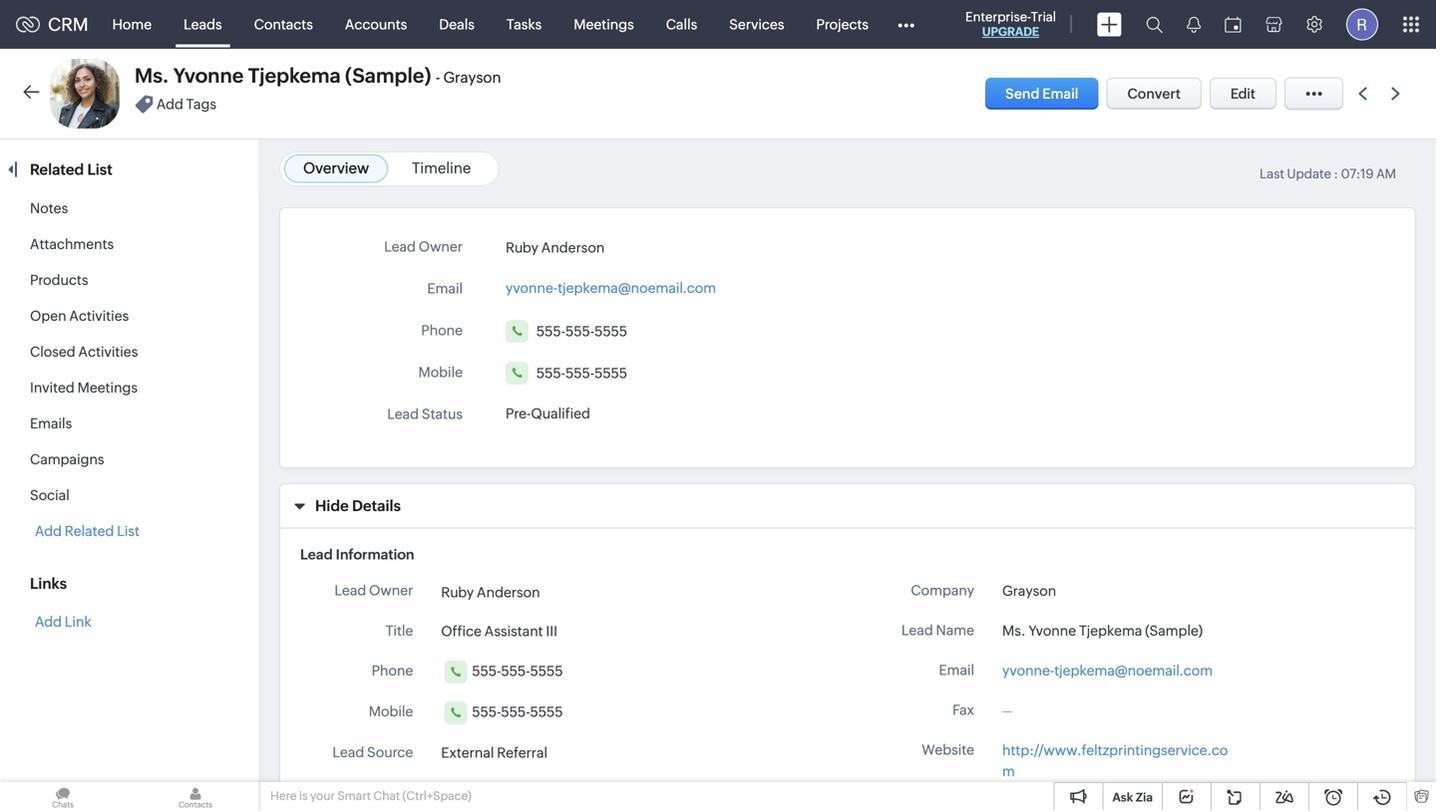 Task type: vqa. For each thing, say whether or not it's contained in the screenshot.
the top Owner
yes



Task type: describe. For each thing, give the bounding box(es) containing it.
add related list
[[35, 524, 140, 540]]

lead source
[[333, 745, 413, 761]]

last
[[1260, 167, 1285, 182]]

contacts link
[[238, 0, 329, 48]]

office
[[441, 624, 482, 640]]

owner for email
[[419, 239, 463, 255]]

meetings link
[[558, 0, 650, 48]]

contacts
[[254, 16, 313, 32]]

search element
[[1134, 0, 1175, 49]]

add tags
[[156, 96, 217, 112]]

create menu element
[[1085, 0, 1134, 48]]

accounts
[[345, 16, 407, 32]]

projects link
[[800, 0, 885, 48]]

add for related list
[[35, 614, 62, 630]]

convert
[[1128, 86, 1181, 102]]

link
[[65, 614, 91, 630]]

industry
[[360, 785, 413, 801]]

ms. for ms. yvonne tjepkema (sample) - grayson
[[135, 64, 169, 87]]

ruby for email
[[506, 240, 539, 256]]

projects
[[816, 16, 869, 32]]

1 vertical spatial yvonne-tjepkema@noemail.com
[[1003, 663, 1213, 679]]

phone for email
[[421, 323, 463, 339]]

source
[[367, 745, 413, 761]]

lead down 'hide'
[[300, 547, 333, 563]]

lead owner for title
[[335, 583, 413, 599]]

open activities
[[30, 308, 129, 324]]

0 vertical spatial list
[[87, 161, 112, 179]]

signals element
[[1175, 0, 1213, 49]]

07:19
[[1341, 167, 1374, 182]]

lead status
[[387, 406, 463, 422]]

0 horizontal spatial yvonne-
[[506, 280, 558, 296]]

next record image
[[1392, 87, 1404, 100]]

0 vertical spatial related
[[30, 161, 84, 179]]

zia
[[1136, 792, 1153, 805]]

title
[[386, 623, 413, 639]]

here
[[270, 790, 297, 803]]

mobile for status
[[418, 365, 463, 381]]

crm link
[[16, 14, 88, 35]]

calls
[[666, 16, 697, 32]]

notes
[[30, 200, 68, 216]]

mobile for source
[[369, 704, 413, 720]]

enterprise-trial upgrade
[[966, 9, 1056, 38]]

qualified
[[531, 406, 590, 422]]

enterprise-
[[966, 9, 1031, 24]]

website
[[922, 743, 975, 759]]

chat
[[373, 790, 400, 803]]

logo image
[[16, 16, 40, 32]]

1 vertical spatial email
[[427, 281, 463, 297]]

hide details
[[315, 498, 401, 515]]

closed activities link
[[30, 344, 138, 360]]

ms. yvonne tjepkema (sample)
[[1003, 623, 1203, 639]]

invited
[[30, 380, 75, 396]]

office assistant iii
[[441, 624, 558, 640]]

1 vertical spatial yvonne-tjepkema@noemail.com link
[[1003, 661, 1213, 682]]

closed activities
[[30, 344, 138, 360]]

related list
[[30, 161, 116, 179]]

edit
[[1231, 86, 1256, 102]]

hide
[[315, 498, 349, 515]]

timeline
[[412, 160, 471, 177]]

1 vertical spatial related
[[65, 524, 114, 540]]

anderson for email
[[541, 240, 605, 256]]

home
[[112, 16, 152, 32]]

tjepkema for ms. yvonne tjepkema (sample) - grayson
[[248, 64, 341, 87]]

(sample) for ms. yvonne tjepkema (sample) - grayson
[[345, 64, 431, 87]]

deals
[[439, 16, 475, 32]]

send
[[1006, 86, 1040, 102]]

ask zia
[[1113, 792, 1153, 805]]

contacts image
[[133, 783, 258, 811]]

campaigns link
[[30, 452, 104, 468]]

ms. yvonne tjepkema (sample) - grayson
[[135, 64, 501, 87]]

invited meetings
[[30, 380, 138, 396]]

lead information
[[300, 547, 414, 563]]

ruby anderson for title
[[441, 585, 540, 601]]

overview link
[[303, 160, 369, 177]]

phone for title
[[372, 663, 413, 679]]

invited meetings link
[[30, 380, 138, 396]]

emails link
[[30, 416, 72, 432]]

lead left status
[[387, 406, 419, 422]]

accounts link
[[329, 0, 423, 48]]

timeline link
[[412, 160, 471, 177]]

name
[[936, 623, 975, 639]]

open
[[30, 308, 66, 324]]

Other Modules field
[[885, 8, 928, 40]]

1 vertical spatial meetings
[[77, 380, 138, 396]]

m
[[1003, 764, 1015, 780]]

2 vertical spatial email
[[939, 663, 975, 679]]

tasks link
[[491, 0, 558, 48]]

home link
[[96, 0, 168, 48]]

social link
[[30, 488, 70, 504]]

deals link
[[423, 0, 491, 48]]

status
[[422, 406, 463, 422]]

upgrade
[[982, 25, 1039, 38]]

pre-qualified
[[506, 406, 590, 422]]



Task type: locate. For each thing, give the bounding box(es) containing it.
activities
[[69, 308, 129, 324], [78, 344, 138, 360]]

0 horizontal spatial yvonne-tjepkema@noemail.com
[[506, 280, 716, 296]]

activities up closed activities link
[[69, 308, 129, 324]]

yvonne up tags
[[173, 64, 244, 87]]

owner
[[419, 239, 463, 255], [369, 583, 413, 599]]

grayson inside ms. yvonne tjepkema (sample) - grayson
[[443, 69, 501, 86]]

send email button
[[986, 78, 1099, 110]]

1 horizontal spatial email
[[939, 663, 975, 679]]

1 vertical spatial activities
[[78, 344, 138, 360]]

1 horizontal spatial yvonne-tjepkema@noemail.com link
[[1003, 661, 1213, 682]]

referral
[[497, 745, 548, 761]]

0 vertical spatial lead owner
[[384, 239, 463, 255]]

yvonne for ms. yvonne tjepkema (sample) - grayson
[[173, 64, 244, 87]]

last update : 07:19 am
[[1260, 167, 1396, 182]]

0 vertical spatial meetings
[[574, 16, 634, 32]]

tjepkema@noemail.com
[[558, 280, 716, 296], [1055, 663, 1213, 679]]

(sample)
[[345, 64, 431, 87], [1145, 623, 1203, 639]]

0 horizontal spatial list
[[87, 161, 112, 179]]

0 vertical spatial tjepkema@noemail.com
[[558, 280, 716, 296]]

activities for open activities
[[69, 308, 129, 324]]

1 vertical spatial phone
[[372, 663, 413, 679]]

0 horizontal spatial ruby
[[441, 585, 474, 601]]

0 horizontal spatial email
[[427, 281, 463, 297]]

0 vertical spatial ruby
[[506, 240, 539, 256]]

1 vertical spatial ruby anderson
[[441, 585, 540, 601]]

lead left source
[[333, 745, 364, 761]]

0 vertical spatial yvonne-tjepkema@noemail.com link
[[506, 274, 716, 296]]

signals image
[[1187, 16, 1201, 33]]

1 horizontal spatial mobile
[[418, 365, 463, 381]]

1 horizontal spatial ms.
[[1003, 623, 1026, 639]]

ask
[[1113, 792, 1133, 805]]

1 vertical spatial grayson
[[1003, 584, 1057, 599]]

1 horizontal spatial owner
[[419, 239, 463, 255]]

lead owner down "timeline" "link" at top left
[[384, 239, 463, 255]]

1 horizontal spatial list
[[117, 524, 140, 540]]

lead owner down "information"
[[335, 583, 413, 599]]

555-555-5555
[[536, 324, 628, 339], [536, 365, 628, 381], [472, 664, 563, 680], [472, 705, 563, 721]]

0 vertical spatial grayson
[[443, 69, 501, 86]]

meetings inside meetings link
[[574, 16, 634, 32]]

0 horizontal spatial grayson
[[443, 69, 501, 86]]

yvonne-tjepkema@noemail.com link
[[506, 274, 716, 296], [1003, 661, 1213, 682]]

grayson up the ms. yvonne tjepkema (sample)
[[1003, 584, 1057, 599]]

lead down lead information at bottom
[[335, 583, 366, 599]]

1 vertical spatial ms.
[[1003, 623, 1026, 639]]

2 horizontal spatial email
[[1043, 86, 1079, 102]]

update
[[1287, 167, 1332, 182]]

0 horizontal spatial tjepkema
[[248, 64, 341, 87]]

email inside 'send email' button
[[1043, 86, 1079, 102]]

1 horizontal spatial yvonne-tjepkema@noemail.com
[[1003, 663, 1213, 679]]

email
[[1043, 86, 1079, 102], [427, 281, 463, 297], [939, 663, 975, 679]]

1 horizontal spatial meetings
[[574, 16, 634, 32]]

information
[[336, 547, 414, 563]]

tjepkema for ms. yvonne tjepkema (sample)
[[1079, 623, 1143, 639]]

lead down "timeline" "link" at top left
[[384, 239, 416, 255]]

open activities link
[[30, 308, 129, 324]]

http://www.feltzprintingservice.co
[[1003, 743, 1228, 759]]

convert button
[[1107, 78, 1202, 110]]

1 vertical spatial owner
[[369, 583, 413, 599]]

0 vertical spatial anderson
[[541, 240, 605, 256]]

0 horizontal spatial yvonne
[[173, 64, 244, 87]]

am
[[1377, 167, 1396, 182]]

is
[[299, 790, 308, 803]]

1 horizontal spatial (sample)
[[1145, 623, 1203, 639]]

trial
[[1031, 9, 1056, 24]]

1 horizontal spatial tjepkema@noemail.com
[[1055, 663, 1213, 679]]

services link
[[713, 0, 800, 48]]

iii
[[546, 624, 558, 640]]

1 horizontal spatial anderson
[[541, 240, 605, 256]]

edit button
[[1210, 78, 1277, 110]]

hide details link
[[310, 498, 401, 515]]

(ctrl+space)
[[403, 790, 472, 803]]

campaigns
[[30, 452, 104, 468]]

555-
[[536, 324, 566, 339], [566, 324, 595, 339], [536, 365, 566, 381], [566, 365, 595, 381], [472, 664, 501, 680], [501, 664, 530, 680], [472, 705, 501, 721], [501, 705, 530, 721]]

1 vertical spatial tjepkema
[[1079, 623, 1143, 639]]

calendar image
[[1225, 16, 1242, 32]]

0 vertical spatial email
[[1043, 86, 1079, 102]]

create menu image
[[1097, 12, 1122, 36]]

add down social on the bottom left of page
[[35, 524, 62, 540]]

1 vertical spatial ruby
[[441, 585, 474, 601]]

phone down title
[[372, 663, 413, 679]]

lead owner
[[384, 239, 463, 255], [335, 583, 413, 599]]

leads link
[[168, 0, 238, 48]]

add for ms. yvonne tjepkema (sample)
[[156, 96, 183, 112]]

1 vertical spatial anderson
[[477, 585, 540, 601]]

yvonne right 'name' at the right bottom of the page
[[1029, 623, 1076, 639]]

0 vertical spatial yvonne
[[173, 64, 244, 87]]

0 vertical spatial activities
[[69, 308, 129, 324]]

activities up invited meetings link
[[78, 344, 138, 360]]

closed
[[30, 344, 75, 360]]

0 vertical spatial add
[[156, 96, 183, 112]]

meetings
[[574, 16, 634, 32], [77, 380, 138, 396]]

mobile up source
[[369, 704, 413, 720]]

overview
[[303, 160, 369, 177]]

0 vertical spatial owner
[[419, 239, 463, 255]]

emails
[[30, 416, 72, 432]]

external
[[441, 745, 494, 761]]

0 horizontal spatial tjepkema@noemail.com
[[558, 280, 716, 296]]

owner for title
[[369, 583, 413, 599]]

ms. up add tags
[[135, 64, 169, 87]]

anderson for title
[[477, 585, 540, 601]]

0 vertical spatial phone
[[421, 323, 463, 339]]

crm
[[48, 14, 88, 35]]

yvonne for ms. yvonne tjepkema (sample)
[[1029, 623, 1076, 639]]

leads
[[184, 16, 222, 32]]

related up "notes" link
[[30, 161, 84, 179]]

0 vertical spatial (sample)
[[345, 64, 431, 87]]

assistant
[[485, 624, 543, 640]]

1 vertical spatial lead owner
[[335, 583, 413, 599]]

mobile
[[418, 365, 463, 381], [369, 704, 413, 720]]

grayson right -
[[443, 69, 501, 86]]

:
[[1334, 167, 1339, 182]]

here is your smart chat (ctrl+space)
[[270, 790, 472, 803]]

lead
[[384, 239, 416, 255], [387, 406, 419, 422], [300, 547, 333, 563], [335, 583, 366, 599], [902, 623, 933, 639], [333, 745, 364, 761]]

mobile up status
[[418, 365, 463, 381]]

profile element
[[1335, 0, 1391, 48]]

company
[[911, 583, 975, 599]]

lead name
[[902, 623, 975, 639]]

2 vertical spatial add
[[35, 614, 62, 630]]

calls link
[[650, 0, 713, 48]]

(sample) for ms. yvonne tjepkema (sample)
[[1145, 623, 1203, 639]]

tjepkema
[[248, 64, 341, 87], [1079, 623, 1143, 639]]

ms. right 'name' at the right bottom of the page
[[1003, 623, 1026, 639]]

previous record image
[[1359, 87, 1368, 100]]

pre-
[[506, 406, 531, 422]]

profile image
[[1347, 8, 1379, 40]]

yvonne-tjepkema@noemail.com
[[506, 280, 716, 296], [1003, 663, 1213, 679]]

1 horizontal spatial ruby
[[506, 240, 539, 256]]

search image
[[1146, 16, 1163, 33]]

ruby anderson for email
[[506, 240, 605, 256]]

related
[[30, 161, 84, 179], [65, 524, 114, 540]]

add link
[[35, 614, 91, 630]]

0 vertical spatial ms.
[[135, 64, 169, 87]]

1 horizontal spatial tjepkema
[[1079, 623, 1143, 639]]

0 vertical spatial yvonne-
[[506, 280, 558, 296]]

links
[[30, 576, 67, 593]]

list
[[87, 161, 112, 179], [117, 524, 140, 540]]

1 vertical spatial mobile
[[369, 704, 413, 720]]

1 horizontal spatial yvonne-
[[1003, 663, 1055, 679]]

products
[[30, 272, 88, 288]]

1 horizontal spatial phone
[[421, 323, 463, 339]]

ruby for title
[[441, 585, 474, 601]]

smart
[[338, 790, 371, 803]]

products link
[[30, 272, 88, 288]]

0 vertical spatial ruby anderson
[[506, 240, 605, 256]]

add left tags
[[156, 96, 183, 112]]

lead owner for email
[[384, 239, 463, 255]]

0 horizontal spatial phone
[[372, 663, 413, 679]]

social
[[30, 488, 70, 504]]

tags
[[186, 96, 217, 112]]

1 vertical spatial yvonne-
[[1003, 663, 1055, 679]]

1 vertical spatial tjepkema@noemail.com
[[1055, 663, 1213, 679]]

details
[[352, 498, 401, 515]]

external referral
[[441, 745, 548, 761]]

fax
[[953, 703, 975, 719]]

5555
[[595, 324, 628, 339], [595, 365, 628, 381], [530, 664, 563, 680], [530, 705, 563, 721]]

ms. for ms. yvonne tjepkema (sample)
[[1003, 623, 1026, 639]]

0 vertical spatial mobile
[[418, 365, 463, 381]]

owner down "information"
[[369, 583, 413, 599]]

1 horizontal spatial grayson
[[1003, 584, 1057, 599]]

chats image
[[0, 783, 126, 811]]

1 vertical spatial yvonne
[[1029, 623, 1076, 639]]

0 horizontal spatial yvonne-tjepkema@noemail.com link
[[506, 274, 716, 296]]

0 vertical spatial tjepkema
[[248, 64, 341, 87]]

0 vertical spatial yvonne-tjepkema@noemail.com
[[506, 280, 716, 296]]

0 horizontal spatial owner
[[369, 583, 413, 599]]

yvonne-
[[506, 280, 558, 296], [1003, 663, 1055, 679]]

owner down "timeline" "link" at top left
[[419, 239, 463, 255]]

add left link
[[35, 614, 62, 630]]

0 horizontal spatial meetings
[[77, 380, 138, 396]]

meetings down closed activities
[[77, 380, 138, 396]]

grayson
[[443, 69, 501, 86], [1003, 584, 1057, 599]]

0 horizontal spatial anderson
[[477, 585, 540, 601]]

tasks
[[507, 16, 542, 32]]

activities for closed activities
[[78, 344, 138, 360]]

0 horizontal spatial (sample)
[[345, 64, 431, 87]]

http://www.feltzprintingservice.co m link
[[1003, 743, 1228, 780]]

0 horizontal spatial mobile
[[369, 704, 413, 720]]

meetings left calls
[[574, 16, 634, 32]]

send email
[[1006, 86, 1079, 102]]

1 vertical spatial list
[[117, 524, 140, 540]]

1 horizontal spatial yvonne
[[1029, 623, 1076, 639]]

notes link
[[30, 200, 68, 216]]

1 vertical spatial add
[[35, 524, 62, 540]]

1 vertical spatial (sample)
[[1145, 623, 1203, 639]]

related down 'social' link
[[65, 524, 114, 540]]

lead left 'name' at the right bottom of the page
[[902, 623, 933, 639]]

services
[[729, 16, 784, 32]]

attachments link
[[30, 236, 114, 252]]

phone up status
[[421, 323, 463, 339]]

0 horizontal spatial ms.
[[135, 64, 169, 87]]



